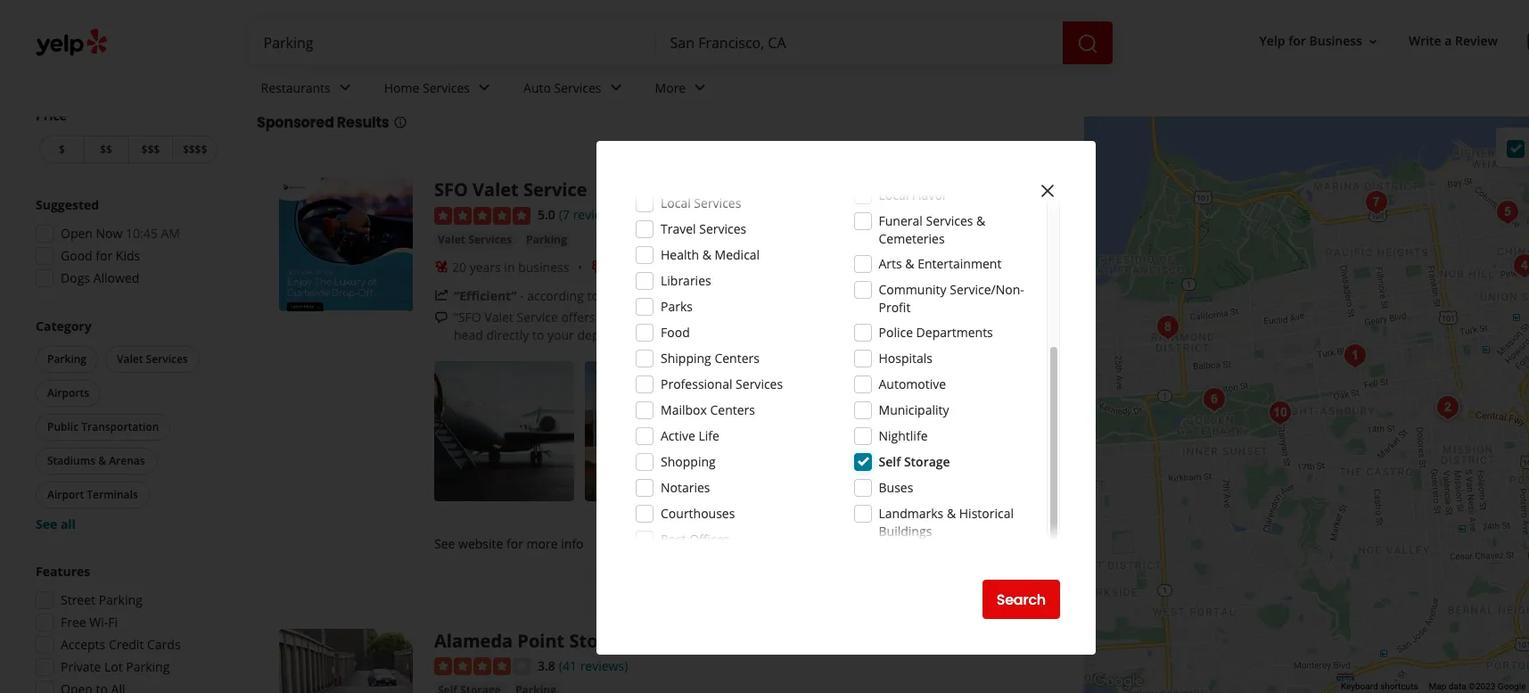 Task type: describe. For each thing, give the bounding box(es) containing it.
business categories element
[[247, 64, 1530, 116]]

departing
[[578, 326, 634, 343]]

elif parking image
[[1431, 390, 1466, 425]]

& for arts & entertainment
[[906, 255, 915, 272]]

5 star rating image
[[434, 207, 531, 224]]

3.8 star rating image
[[434, 658, 531, 676]]

cards
[[147, 636, 181, 653]]

arts & entertainment
[[879, 255, 1002, 272]]

services inside home services link
[[423, 79, 470, 96]]

1860 el camino real
[[926, 178, 1027, 193]]

1 vertical spatial more
[[527, 535, 558, 552]]

keyboard
[[1341, 682, 1379, 691]]

more link
[[939, 326, 972, 343]]

1 horizontal spatial sfo
[[712, 326, 735, 343]]

price
[[36, 107, 67, 124]]

valet up 5 star rating image
[[473, 178, 519, 202]]

view website
[[916, 533, 1010, 553]]

funeral services & cemeteries
[[879, 212, 986, 247]]

see all button
[[36, 516, 76, 533]]

review
[[1456, 33, 1499, 49]]

20 years in business
[[452, 258, 569, 275]]

local flavor
[[879, 186, 948, 203]]

$
[[59, 142, 65, 157]]

see website for more info
[[434, 535, 584, 552]]

"sfo
[[454, 308, 481, 325]]

california
[[680, 63, 785, 93]]

& for health & medical
[[703, 246, 712, 263]]

travel services
[[661, 220, 747, 237]]

"sfo valet service offers curbside valet parking at sfo international airport. check-in online, then head directly to your departing terminal. an sfo valet service representative will…"
[[454, 308, 1019, 343]]

group containing features
[[30, 563, 221, 693]]

head
[[454, 326, 483, 343]]

departments
[[917, 324, 994, 341]]

(41
[[559, 657, 577, 674]]

service/non-
[[950, 281, 1025, 298]]

0 horizontal spatial valet services button
[[105, 346, 200, 373]]

now
[[96, 225, 123, 242]]

airport terminals
[[47, 487, 138, 502]]

category
[[36, 318, 92, 335]]

(7 reviews) link
[[559, 204, 621, 224]]

$$$
[[141, 142, 160, 157]]

service for sfo valet service
[[524, 178, 587, 202]]

centers for shipping centers
[[715, 350, 760, 367]]

parking up fi
[[99, 591, 142, 608]]

services inside 'valet services' link
[[468, 232, 512, 247]]

search
[[997, 589, 1046, 610]]

valet down at at the top left of page
[[738, 326, 767, 343]]

kezar parking lot image
[[1263, 395, 1299, 431]]

(7 reviews)
[[559, 206, 621, 223]]

real
[[1005, 178, 1027, 193]]

operated
[[706, 258, 759, 275]]

dogs allowed
[[61, 269, 139, 286]]

16 trending v2 image
[[434, 289, 449, 303]]

mailbox centers
[[661, 401, 756, 418]]

sfo valet service
[[434, 178, 587, 202]]

10:45
[[126, 225, 158, 242]]

historical
[[960, 505, 1014, 522]]

dogs
[[61, 269, 90, 286]]

auto services
[[524, 79, 602, 96]]

user actions element
[[1246, 25, 1530, 61]]

& inside the funeral services & cemeteries
[[977, 212, 986, 229]]

will…"
[[903, 326, 936, 343]]

according
[[527, 287, 584, 304]]

public
[[47, 419, 79, 434]]

for for business
[[1289, 33, 1307, 49]]

am
[[161, 225, 180, 242]]

stadiums & arenas button
[[36, 448, 157, 475]]

0 horizontal spatial sfo
[[434, 178, 468, 202]]

-
[[520, 287, 524, 304]]

google image
[[1089, 670, 1148, 693]]

valet services link
[[434, 231, 516, 249]]

good for kids
[[61, 247, 140, 264]]

parking up 16 info v2 image
[[377, 63, 460, 93]]

an
[[693, 326, 708, 343]]

parking down 5.0
[[526, 232, 567, 247]]

& for stadiums & arenas
[[98, 453, 106, 468]]

alamo square parking image
[[1338, 338, 1374, 374]]

0 horizontal spatial in
[[504, 258, 515, 275]]

more
[[655, 79, 686, 96]]

5.0 link
[[538, 204, 556, 224]]

airport terminals button
[[36, 482, 150, 508]]

local for local services
[[661, 194, 691, 211]]

reviews) for alameda point storage
[[580, 657, 628, 674]]

$$$$ button
[[172, 136, 218, 163]]

sort:
[[885, 72, 912, 89]]

libraries
[[661, 272, 712, 289]]

$$$ button
[[128, 136, 172, 163]]

services down shipping centers
[[736, 376, 783, 392]]

valet up directly
[[485, 308, 514, 325]]

see all
[[36, 516, 76, 533]]

2 vertical spatial for
[[507, 535, 524, 552]]

(41 reviews) link
[[559, 655, 628, 675]]

auto services link
[[509, 64, 641, 116]]

hospitals
[[879, 350, 933, 367]]

all
[[61, 516, 76, 533]]

services up health & medical
[[700, 220, 747, 237]]

24 chevron down v2 image for restaurants
[[334, 77, 356, 98]]

for for kids
[[96, 247, 113, 264]]

community service/non- profit
[[879, 281, 1025, 316]]

home services
[[384, 79, 470, 96]]

wi-
[[89, 614, 108, 631]]

& for landmarks & historical buildings
[[947, 505, 956, 522]]

group containing category
[[32, 318, 221, 533]]

kids
[[116, 247, 140, 264]]

info
[[561, 535, 584, 552]]

fi
[[108, 614, 118, 631]]

medical
[[715, 246, 760, 263]]

0 vertical spatial to
[[587, 287, 599, 304]]

online,
[[950, 308, 989, 325]]

write
[[1409, 33, 1442, 49]]

lot
[[104, 658, 123, 675]]

police
[[879, 324, 913, 341]]

landmarks
[[879, 505, 944, 522]]

open
[[61, 225, 93, 242]]

camino
[[964, 178, 1003, 193]]

2 horizontal spatial sfo
[[745, 308, 768, 325]]

search image
[[1077, 33, 1099, 54]]

group containing suggested
[[30, 196, 221, 293]]

municipality
[[879, 401, 950, 418]]

top 10 best parking near san francisco, california
[[257, 63, 785, 93]]

search dialog
[[0, 0, 1530, 693]]

$ button
[[39, 136, 84, 163]]

see for see all
[[36, 516, 57, 533]]

16 speech v2 image
[[434, 311, 449, 325]]

yelp for business button
[[1253, 25, 1388, 57]]

north beach parking garage image
[[1491, 194, 1526, 230]]

local for local flavor
[[879, 186, 909, 203]]

see portfolio
[[920, 422, 994, 439]]



Task type: vqa. For each thing, say whether or not it's contained in the screenshot.
search box
yes



Task type: locate. For each thing, give the bounding box(es) containing it.
1 vertical spatial centers
[[711, 401, 756, 418]]

check-
[[897, 308, 936, 325]]

then
[[993, 308, 1019, 325]]

to left the 1
[[587, 287, 599, 304]]

sfo valet service link
[[434, 178, 587, 202]]

0 horizontal spatial 24 chevron down v2 image
[[605, 77, 627, 98]]

(41 reviews)
[[559, 657, 628, 674]]

3.8
[[538, 657, 556, 674]]

service for "sfo valet service offers curbside valet parking at sfo international airport. check-in online, then head directly to your departing terminal. an sfo valet service representative will…"
[[517, 308, 558, 325]]

1 vertical spatial see
[[36, 516, 57, 533]]

& inside landmarks & historical buildings
[[947, 505, 956, 522]]

reviews) inside (41 reviews) link
[[580, 657, 628, 674]]

1 vertical spatial group
[[32, 318, 221, 533]]

reviews) right (41
[[580, 657, 628, 674]]

community
[[879, 281, 947, 298]]

alameda point storage
[[434, 629, 638, 653]]

accepts
[[61, 636, 105, 653]]

sfo up 5 star rating image
[[434, 178, 468, 202]]

services up the travel services
[[694, 194, 742, 211]]

parking button down 5.0
[[523, 231, 571, 249]]

features
[[36, 563, 90, 580]]

centers for mailbox centers
[[711, 401, 756, 418]]

0 vertical spatial valet services button
[[434, 231, 516, 249]]

1 vertical spatial service
[[517, 308, 558, 325]]

1 vertical spatial storage
[[569, 629, 638, 653]]

& down camino on the top right of page
[[977, 212, 986, 229]]

0 horizontal spatial valet services
[[117, 351, 188, 367]]

centers down professional services
[[711, 401, 756, 418]]

map
[[1430, 682, 1447, 691]]

profit
[[879, 299, 911, 316]]

parking down category
[[47, 351, 87, 367]]

airport.
[[850, 308, 894, 325]]

24 chevron down v2 image inside restaurants link
[[334, 77, 356, 98]]

2 horizontal spatial for
[[1289, 33, 1307, 49]]

24 chevron down v2 image
[[334, 77, 356, 98], [474, 77, 495, 98]]

24 chevron down v2 image for auto services
[[605, 77, 627, 98]]

24 chevron down v2 image inside home services link
[[474, 77, 495, 98]]

24 chevron down v2 image inside auto services link
[[605, 77, 627, 98]]

sutter stockton garage image
[[1508, 248, 1530, 284]]

"efficient" - according to 1 user
[[454, 287, 639, 304]]

0 vertical spatial valet services
[[438, 232, 512, 247]]

see inside see portfolio link
[[920, 422, 940, 439]]

service down "efficient" - according to 1 user
[[517, 308, 558, 325]]

your
[[548, 326, 574, 343]]

valet services for valet services button to the left
[[117, 351, 188, 367]]

1 24 chevron down v2 image from the left
[[334, 77, 356, 98]]

service up "5.0" link
[[524, 178, 587, 202]]

valet up "20" at left
[[438, 232, 466, 247]]

elif parking image
[[1431, 390, 1466, 425]]

1 horizontal spatial parking button
[[523, 231, 571, 249]]

valet up "transportation"
[[117, 351, 143, 367]]

self
[[879, 453, 901, 470]]

valet services down 5 star rating image
[[438, 232, 512, 247]]

geary mall garage image
[[1151, 310, 1186, 345]]

centers up professional services
[[715, 350, 760, 367]]

more left info
[[527, 535, 558, 552]]

0 horizontal spatial see
[[36, 516, 57, 533]]

for right yelp
[[1289, 33, 1307, 49]]

0 horizontal spatial parking button
[[36, 346, 98, 373]]

storage inside search dialog
[[904, 453, 951, 470]]

valet services for topmost valet services button
[[438, 232, 512, 247]]

sfo
[[434, 178, 468, 202], [745, 308, 768, 325], [712, 326, 735, 343]]

& down the travel services
[[703, 246, 712, 263]]

sfo right at at the top left of page
[[745, 308, 768, 325]]

valet services button up "transportation"
[[105, 346, 200, 373]]

24 chevron down v2 image left auto
[[474, 77, 495, 98]]

"efficient"
[[454, 287, 517, 304]]

services inside group
[[146, 351, 188, 367]]

1 horizontal spatial see
[[434, 535, 455, 552]]

0 horizontal spatial to
[[533, 326, 544, 343]]

parking button up airports
[[36, 346, 98, 373]]

1 horizontal spatial for
[[507, 535, 524, 552]]

2 horizontal spatial see
[[920, 422, 940, 439]]

None search field
[[249, 21, 1116, 64]]

2 24 chevron down v2 image from the left
[[474, 77, 495, 98]]

for up dogs allowed
[[96, 247, 113, 264]]

services down 5 star rating image
[[468, 232, 512, 247]]

to left your
[[533, 326, 544, 343]]

24 chevron down v2 image right auto services
[[605, 77, 627, 98]]

24 chevron down v2 image right "more"
[[690, 77, 711, 98]]

services inside the funeral services & cemeteries
[[926, 212, 974, 229]]

yelp for business
[[1260, 33, 1363, 49]]

0 vertical spatial sfo
[[434, 178, 468, 202]]

for right "website"
[[507, 535, 524, 552]]

1 horizontal spatial 24 chevron down v2 image
[[474, 77, 495, 98]]

see down municipality
[[920, 422, 940, 439]]

website
[[459, 535, 503, 552]]

courthouses
[[661, 505, 735, 522]]

services right home
[[423, 79, 470, 96]]

keyboard shortcuts button
[[1341, 681, 1419, 693]]

1 horizontal spatial storage
[[904, 453, 951, 470]]

more down the 'online,'
[[939, 326, 972, 343]]

20
[[452, 258, 467, 275]]

24 chevron down v2 image inside more link
[[690, 77, 711, 98]]

0 vertical spatial service
[[524, 178, 587, 202]]

1 horizontal spatial valet services
[[438, 232, 512, 247]]

0 vertical spatial parking button
[[523, 231, 571, 249]]

1 horizontal spatial 24 chevron down v2 image
[[690, 77, 711, 98]]

2 vertical spatial sfo
[[712, 326, 735, 343]]

accepts credit cards
[[61, 636, 181, 653]]

reviews) inside (7 reviews) link
[[573, 206, 621, 223]]

1 vertical spatial parking button
[[36, 346, 98, 373]]

16 years in business v2 image
[[434, 260, 449, 274]]

24 chevron down v2 image right 10
[[334, 77, 356, 98]]

1860
[[926, 178, 950, 193]]

travel
[[661, 220, 696, 237]]

see for see portfolio
[[920, 422, 940, 439]]

2 24 chevron down v2 image from the left
[[690, 77, 711, 98]]

& right owned
[[694, 258, 703, 275]]

24 chevron down v2 image for home services
[[474, 77, 495, 98]]

map region
[[938, 65, 1530, 693]]

business
[[1310, 33, 1363, 49]]

professional services
[[661, 376, 783, 392]]

0 horizontal spatial for
[[96, 247, 113, 264]]

24 chevron down v2 image
[[605, 77, 627, 98], [690, 77, 711, 98]]

funeral
[[879, 212, 923, 229]]

reviews) for sfo valet service
[[573, 206, 621, 223]]

projects image
[[1527, 32, 1530, 54]]

terminals
[[87, 487, 138, 502]]

flavor
[[912, 186, 948, 203]]

valet
[[473, 178, 519, 202], [438, 232, 466, 247], [485, 308, 514, 325], [738, 326, 767, 343], [117, 351, 143, 367]]

group
[[30, 196, 221, 293], [32, 318, 221, 533], [30, 563, 221, 693]]

reviews) right '(7'
[[573, 206, 621, 223]]

1 vertical spatial valet services
[[117, 351, 188, 367]]

offices
[[690, 531, 730, 548]]

0 vertical spatial for
[[1289, 33, 1307, 49]]

post offices
[[661, 531, 730, 548]]

website
[[953, 533, 1010, 553]]

business
[[518, 258, 569, 275]]

1 horizontal spatial to
[[587, 287, 599, 304]]

services inside auto services link
[[554, 79, 602, 96]]

local up travel
[[661, 194, 691, 211]]

see for see website for more info
[[434, 535, 455, 552]]

0 vertical spatial centers
[[715, 350, 760, 367]]

1 horizontal spatial in
[[936, 308, 947, 325]]

years
[[470, 258, 501, 275]]

in right years
[[504, 258, 515, 275]]

parking down the cards
[[126, 658, 170, 675]]

to inside "sfo valet service offers curbside valet parking at sfo international airport. check-in online, then head directly to your departing terminal. an sfo valet service representative will…"
[[533, 326, 544, 343]]

curbside
[[599, 308, 649, 325]]

valet services button
[[434, 231, 516, 249], [105, 346, 200, 373]]

professional
[[661, 376, 733, 392]]

music concourse parking image
[[1197, 382, 1233, 417]]

local up funeral
[[879, 186, 909, 203]]

service down international at the top right
[[770, 326, 811, 343]]

police departments
[[879, 324, 994, 341]]

1 24 chevron down v2 image from the left
[[605, 77, 627, 98]]

2 vertical spatial group
[[30, 563, 221, 693]]

view website link
[[899, 523, 1027, 563]]

storage up (41 reviews) link
[[569, 629, 638, 653]]

0 horizontal spatial local
[[661, 194, 691, 211]]

see portfolio link
[[887, 361, 1027, 501]]

3.8 link
[[538, 655, 556, 675]]

& up view website
[[947, 505, 956, 522]]

& inside "button"
[[98, 453, 106, 468]]

private lot parking
[[61, 658, 170, 675]]

shopping
[[661, 453, 716, 470]]

cemeteries
[[879, 230, 945, 247]]

1 vertical spatial to
[[533, 326, 544, 343]]

0 vertical spatial reviews)
[[573, 206, 621, 223]]

life
[[699, 427, 720, 444]]

search button
[[983, 580, 1061, 619]]

for inside "button"
[[1289, 33, 1307, 49]]

1 vertical spatial for
[[96, 247, 113, 264]]

0 vertical spatial group
[[30, 196, 221, 293]]

home services link
[[370, 64, 509, 116]]

& left the arenas on the left bottom
[[98, 453, 106, 468]]

0 horizontal spatial storage
[[569, 629, 638, 653]]

16 info v2 image
[[393, 115, 407, 129]]

sfo down at at the top left of page
[[712, 326, 735, 343]]

1 horizontal spatial more
[[939, 326, 972, 343]]

reviews)
[[573, 206, 621, 223], [580, 657, 628, 674]]

close image
[[1037, 180, 1059, 201]]

0 vertical spatial storage
[[904, 453, 951, 470]]

more link
[[641, 64, 725, 116]]

services up "transportation"
[[146, 351, 188, 367]]

16 info v2 image
[[1035, 74, 1049, 88]]

1 vertical spatial sfo
[[745, 308, 768, 325]]

1 vertical spatial valet services button
[[105, 346, 200, 373]]

shipping
[[661, 350, 712, 367]]

buses
[[879, 479, 914, 496]]

private
[[61, 658, 101, 675]]

centers
[[715, 350, 760, 367], [711, 401, 756, 418]]

see left all
[[36, 516, 57, 533]]

results
[[337, 112, 389, 133]]

0 vertical spatial see
[[920, 422, 940, 439]]

allowed
[[93, 269, 139, 286]]

1 vertical spatial in
[[936, 308, 947, 325]]

top
[[257, 63, 297, 93]]

0 vertical spatial more
[[939, 326, 972, 343]]

valet
[[652, 308, 680, 325]]

5.0
[[538, 206, 556, 223]]

lombard street garage image
[[1359, 185, 1395, 220]]

1 horizontal spatial local
[[879, 186, 909, 203]]

0 horizontal spatial 24 chevron down v2 image
[[334, 77, 356, 98]]

open now 10:45 am
[[61, 225, 180, 242]]

service
[[524, 178, 587, 202], [517, 308, 558, 325], [770, 326, 811, 343]]

2 vertical spatial service
[[770, 326, 811, 343]]

16 chevron down v2 image
[[1367, 34, 1381, 49]]

san
[[520, 63, 561, 93]]

family-
[[609, 258, 651, 275]]

1 vertical spatial reviews)
[[580, 657, 628, 674]]

best
[[326, 63, 373, 93]]

1 horizontal spatial valet services button
[[434, 231, 516, 249]]

for
[[1289, 33, 1307, 49], [96, 247, 113, 264], [507, 535, 524, 552]]

valet services up "transportation"
[[117, 351, 188, 367]]

services right auto
[[554, 79, 602, 96]]

2 vertical spatial see
[[434, 535, 455, 552]]

0 vertical spatial in
[[504, 258, 515, 275]]

in inside "sfo valet service offers curbside valet parking at sfo international airport. check-in online, then head directly to your departing terminal. an sfo valet service representative will…"
[[936, 308, 947, 325]]

storage down nightlife
[[904, 453, 951, 470]]

services down flavor
[[926, 212, 974, 229]]

yelp
[[1260, 33, 1286, 49]]

in up more link
[[936, 308, 947, 325]]

see
[[920, 422, 940, 439], [36, 516, 57, 533], [434, 535, 455, 552]]

street
[[61, 591, 95, 608]]

in
[[504, 258, 515, 275], [936, 308, 947, 325]]

family-owned & operated
[[609, 258, 759, 275]]

alameda point storage link
[[434, 629, 638, 653]]

16 family owned v2 image
[[591, 260, 606, 274]]

24 chevron down v2 image for more
[[690, 77, 711, 98]]

shipping centers
[[661, 350, 760, 367]]

sfo valet service image
[[279, 178, 413, 311]]

valet services button down 5 star rating image
[[434, 231, 516, 249]]

mailbox
[[661, 401, 707, 418]]

price group
[[36, 107, 221, 167]]

local services
[[661, 194, 742, 211]]

francisco,
[[565, 63, 675, 93]]

see left "website"
[[434, 535, 455, 552]]

0 horizontal spatial more
[[527, 535, 558, 552]]

street parking
[[61, 591, 142, 608]]

& right arts
[[906, 255, 915, 272]]

alameda
[[434, 629, 513, 653]]



